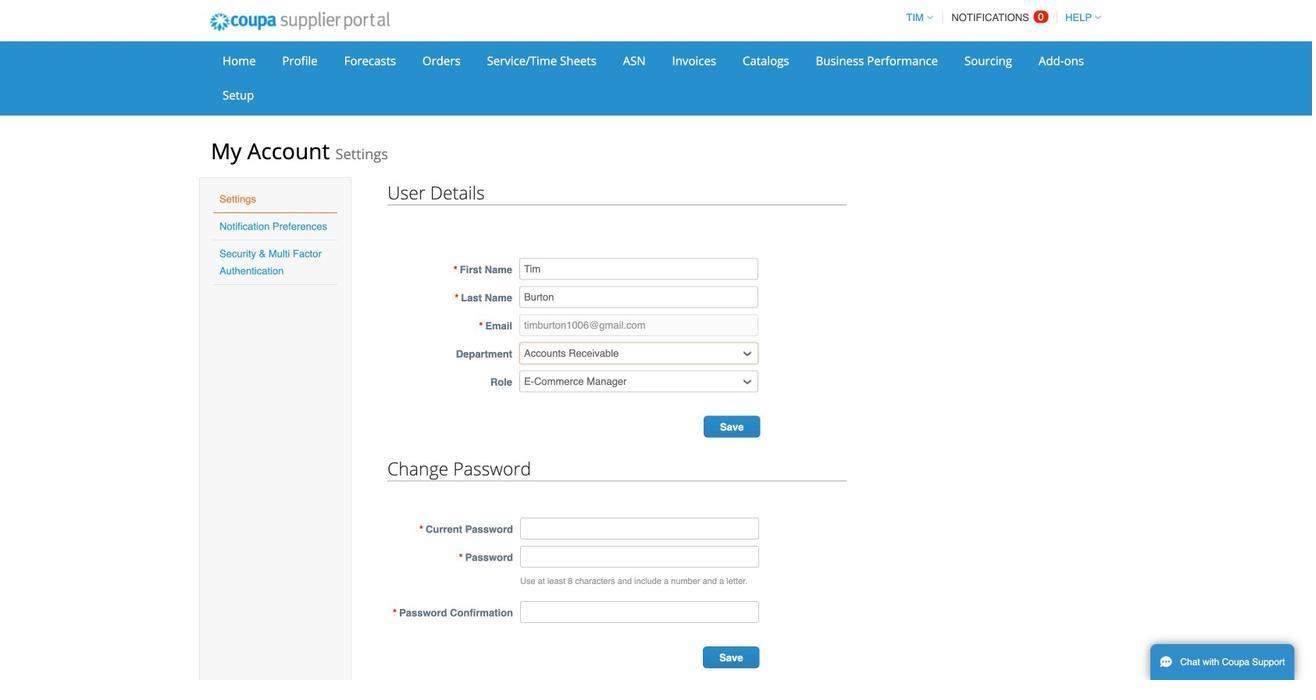 Task type: locate. For each thing, give the bounding box(es) containing it.
None text field
[[520, 258, 759, 280], [520, 286, 759, 308], [520, 315, 759, 336], [520, 258, 759, 280], [520, 286, 759, 308], [520, 315, 759, 336]]

None password field
[[520, 518, 759, 540], [520, 546, 759, 568], [520, 602, 759, 624], [520, 518, 759, 540], [520, 546, 759, 568], [520, 602, 759, 624]]

navigation
[[900, 2, 1102, 33]]



Task type: vqa. For each thing, say whether or not it's contained in the screenshot.
'Name'
no



Task type: describe. For each thing, give the bounding box(es) containing it.
coupa supplier portal image
[[199, 2, 401, 41]]



